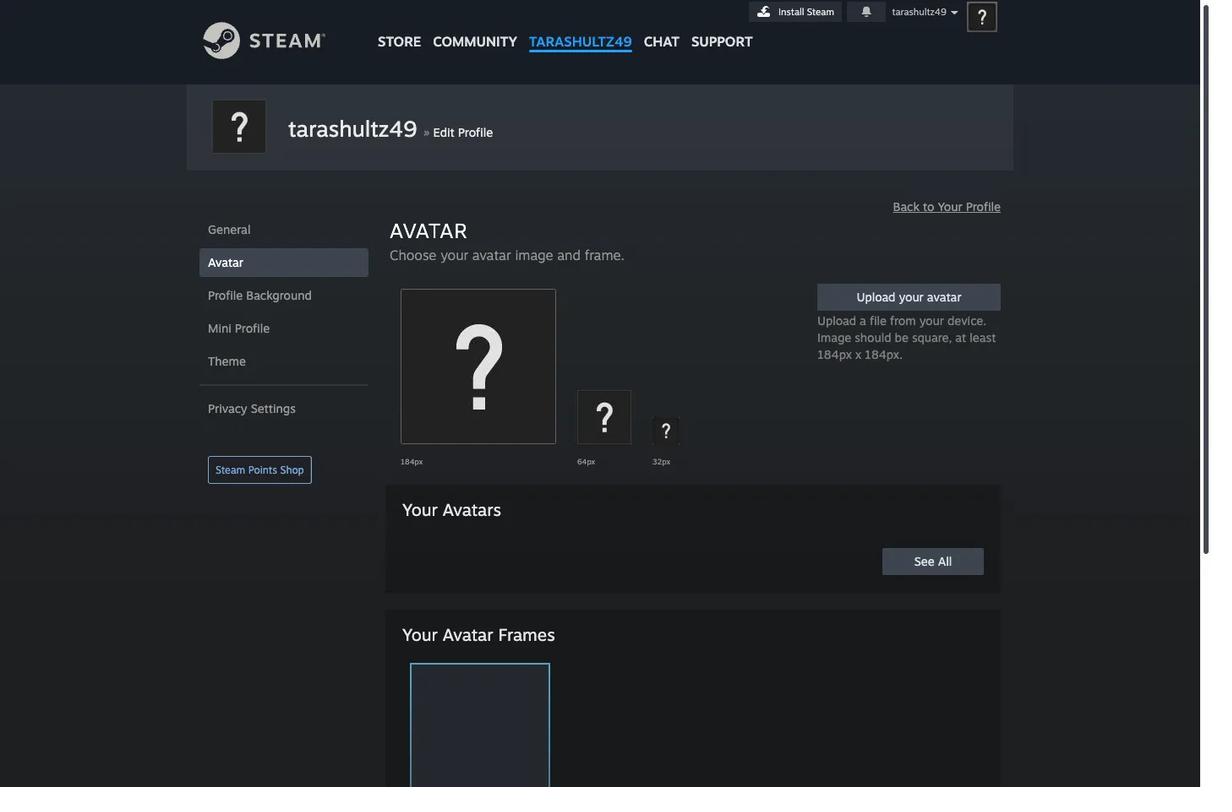 Task type: locate. For each thing, give the bounding box(es) containing it.
tarashultz49 link left »
[[288, 115, 417, 142]]

should
[[855, 330, 891, 345]]

mini profile
[[208, 321, 270, 336]]

your right choose
[[441, 247, 468, 264]]

avatar inside avatar choose your avatar image and frame.
[[390, 218, 468, 243]]

1 vertical spatial avatar
[[208, 255, 243, 270]]

steam left the points
[[216, 464, 245, 477]]

2 vertical spatial your
[[919, 314, 944, 328]]

profile inside tarashultz49 » edit profile
[[458, 125, 493, 139]]

upload inside upload a file from your device. image should be square, at least 184px x 184px.
[[817, 314, 856, 328]]

install steam
[[779, 6, 834, 18]]

tarashultz49 link left chat
[[523, 0, 638, 58]]

upload
[[857, 290, 896, 304], [817, 314, 856, 328]]

32
[[653, 457, 662, 467]]

frames
[[498, 625, 555, 646]]

avatar left image
[[472, 247, 511, 264]]

avatar
[[390, 218, 468, 243], [208, 255, 243, 270], [443, 625, 493, 646]]

general link
[[199, 216, 369, 244]]

px for 32 px
[[662, 457, 670, 467]]

0 vertical spatial avatar
[[472, 247, 511, 264]]

2 horizontal spatial px
[[662, 457, 670, 467]]

back to your profile
[[893, 199, 1001, 214]]

your up 'square,'
[[919, 314, 944, 328]]

steam
[[807, 6, 834, 18], [216, 464, 245, 477]]

mini
[[208, 321, 231, 336]]

avatar
[[472, 247, 511, 264], [927, 290, 962, 304]]

avatar left frames
[[443, 625, 493, 646]]

tarashultz49 link
[[523, 0, 638, 58], [288, 115, 417, 142]]

1 vertical spatial tarashultz49
[[529, 33, 632, 50]]

profile background
[[208, 288, 312, 303]]

px for 184 px
[[415, 457, 423, 467]]

0 horizontal spatial steam
[[216, 464, 245, 477]]

2 vertical spatial tarashultz49
[[288, 115, 417, 142]]

your up from
[[899, 290, 924, 304]]

frame.
[[585, 247, 625, 264]]

privacy settings link
[[199, 395, 369, 423]]

2 horizontal spatial tarashultz49
[[892, 6, 947, 18]]

square,
[[912, 330, 952, 345]]

general
[[208, 222, 251, 237]]

privacy settings
[[208, 401, 296, 416]]

0 vertical spatial your
[[441, 247, 468, 264]]

a
[[860, 314, 866, 328]]

1 vertical spatial steam
[[216, 464, 245, 477]]

184px.
[[865, 347, 903, 362]]

1 vertical spatial your
[[899, 290, 924, 304]]

px up the your avatars on the bottom left of the page
[[415, 457, 423, 467]]

1 horizontal spatial tarashultz49
[[529, 33, 632, 50]]

profile right mini
[[235, 321, 270, 336]]

0 vertical spatial avatar
[[390, 218, 468, 243]]

px
[[415, 457, 423, 467], [587, 457, 595, 467], [662, 457, 670, 467]]

install
[[779, 6, 804, 18]]

your inside button
[[899, 290, 924, 304]]

upload for upload your avatar
[[857, 290, 896, 304]]

1 horizontal spatial tarashultz49 link
[[523, 0, 638, 58]]

1 vertical spatial upload
[[817, 314, 856, 328]]

0 vertical spatial upload
[[857, 290, 896, 304]]

184
[[401, 457, 415, 467]]

px right 64 px
[[662, 457, 670, 467]]

your for your avatar frames
[[402, 625, 438, 646]]

upload your avatar button
[[817, 284, 1001, 311]]

0 horizontal spatial px
[[415, 457, 423, 467]]

tarashultz49
[[892, 6, 947, 18], [529, 33, 632, 50], [288, 115, 417, 142]]

1 vertical spatial your
[[402, 500, 438, 521]]

1 vertical spatial avatar
[[927, 290, 962, 304]]

1 horizontal spatial steam
[[807, 6, 834, 18]]

upload inside button
[[857, 290, 896, 304]]

px left the "32"
[[587, 457, 595, 467]]

0 horizontal spatial tarashultz49
[[288, 115, 417, 142]]

upload up the image
[[817, 314, 856, 328]]

0 horizontal spatial avatar
[[472, 247, 511, 264]]

0 horizontal spatial tarashultz49 link
[[288, 115, 417, 142]]

avatar up the device. on the top right
[[927, 290, 962, 304]]

1 horizontal spatial px
[[587, 457, 595, 467]]

profile
[[458, 125, 493, 139], [966, 199, 1001, 214], [208, 288, 243, 303], [235, 321, 270, 336]]

profile up mini
[[208, 288, 243, 303]]

1 px from the left
[[415, 457, 423, 467]]

avatar down general
[[208, 255, 243, 270]]

2 vertical spatial avatar
[[443, 625, 493, 646]]

2 vertical spatial your
[[402, 625, 438, 646]]

avatar up choose
[[390, 218, 468, 243]]

avatars
[[443, 500, 501, 521]]

background
[[246, 288, 312, 303]]

see all button
[[882, 549, 984, 576]]

0 vertical spatial tarashultz49 link
[[523, 0, 638, 58]]

least
[[970, 330, 996, 345]]

steam points shop
[[216, 464, 304, 477]]

your
[[938, 199, 962, 214], [402, 500, 438, 521], [402, 625, 438, 646]]

community link
[[427, 0, 523, 58]]

64
[[577, 457, 587, 467]]

upload for upload a file from your device. image should be square, at least 184px x 184px.
[[817, 314, 856, 328]]

avatar inside button
[[927, 290, 962, 304]]

upload up file at right top
[[857, 290, 896, 304]]

store link
[[372, 0, 427, 58]]

choose
[[390, 247, 437, 264]]

2 px from the left
[[587, 457, 595, 467]]

theme
[[208, 354, 246, 369]]

1 horizontal spatial avatar
[[927, 290, 962, 304]]

your inside upload a file from your device. image should be square, at least 184px x 184px.
[[919, 314, 944, 328]]

x
[[855, 347, 861, 362]]

your
[[441, 247, 468, 264], [899, 290, 924, 304], [919, 314, 944, 328]]

3 px from the left
[[662, 457, 670, 467]]

chat link
[[638, 0, 685, 54]]

0 vertical spatial tarashultz49
[[892, 6, 947, 18]]

profile right edit
[[458, 125, 493, 139]]

steam right install
[[807, 6, 834, 18]]



Task type: describe. For each thing, give the bounding box(es) containing it.
px for 64 px
[[587, 457, 595, 467]]

184px
[[817, 347, 852, 362]]

support
[[691, 33, 753, 50]]

image
[[817, 330, 851, 345]]

your for your avatars
[[402, 500, 438, 521]]

upload a file from your device. image should be square, at least 184px x 184px.
[[817, 314, 996, 362]]

64 px
[[577, 457, 595, 467]]

avatar link
[[199, 249, 369, 277]]

and
[[557, 247, 581, 264]]

to
[[923, 199, 934, 214]]

all
[[938, 554, 952, 569]]

profile background link
[[199, 281, 369, 310]]

support link
[[685, 0, 759, 54]]

edit profile link
[[433, 125, 493, 139]]

your avatars
[[402, 500, 501, 521]]

see all
[[914, 554, 952, 569]]

shop
[[280, 464, 304, 477]]

avatar inside avatar choose your avatar image and frame.
[[472, 247, 511, 264]]

avatar for avatar choose your avatar image and frame.
[[390, 218, 468, 243]]

back to your profile link
[[893, 199, 1001, 214]]

at
[[955, 330, 966, 345]]

32 px
[[653, 457, 670, 467]]

mini profile link
[[199, 314, 369, 343]]

theme link
[[199, 347, 369, 376]]

points
[[248, 464, 277, 477]]

privacy
[[208, 401, 247, 416]]

your avatar frames
[[402, 625, 555, 646]]

community
[[433, 33, 517, 50]]

from
[[890, 314, 916, 328]]

tarashultz49 » edit profile
[[288, 115, 493, 142]]

be
[[895, 330, 909, 345]]

upload your avatar
[[857, 290, 962, 304]]

profile right to
[[966, 199, 1001, 214]]

avatar for avatar
[[208, 255, 243, 270]]

avatar choose your avatar image and frame.
[[390, 218, 625, 264]]

settings
[[251, 401, 296, 416]]

184 px
[[401, 457, 423, 467]]

chat
[[644, 33, 680, 50]]

see
[[914, 554, 935, 569]]

your inside avatar choose your avatar image and frame.
[[441, 247, 468, 264]]

steam points shop link
[[208, 456, 312, 484]]

store
[[378, 33, 421, 50]]

image
[[515, 247, 553, 264]]

device.
[[947, 314, 986, 328]]

0 vertical spatial your
[[938, 199, 962, 214]]

back
[[893, 199, 920, 214]]

install steam link
[[749, 2, 842, 22]]

»
[[423, 123, 430, 140]]

file
[[870, 314, 887, 328]]

1 vertical spatial tarashultz49 link
[[288, 115, 417, 142]]

edit
[[433, 125, 455, 139]]

0 vertical spatial steam
[[807, 6, 834, 18]]



Task type: vqa. For each thing, say whether or not it's contained in the screenshot.
the bottommost GC
no



